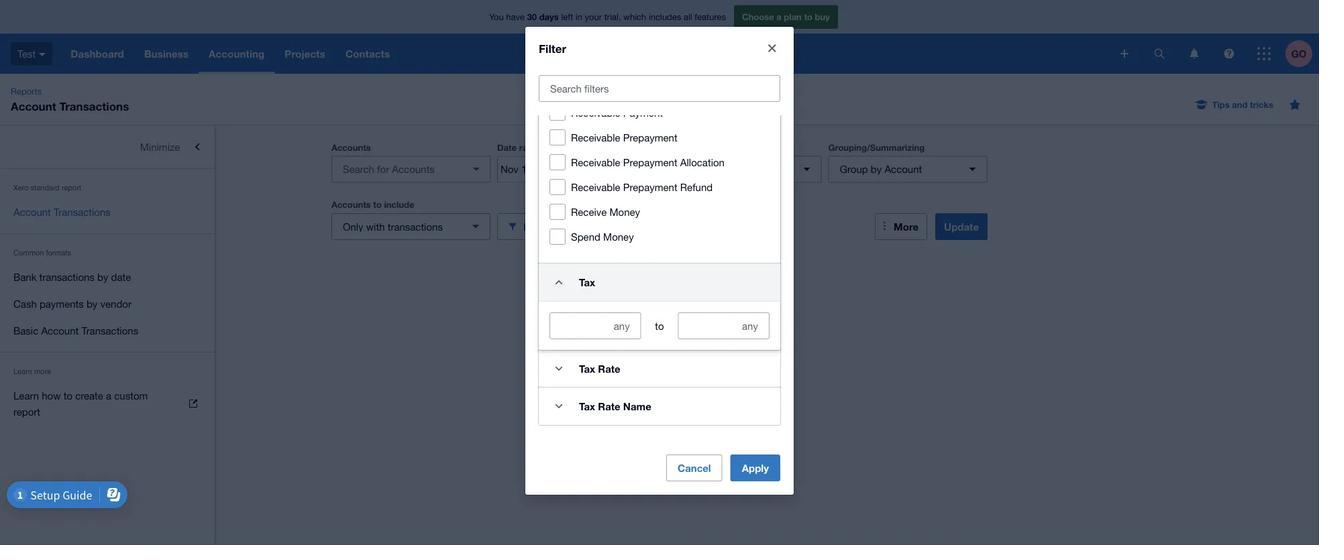 Task type: describe. For each thing, give the bounding box(es) containing it.
receivable prepayment
[[571, 132, 678, 143]]

receive
[[571, 206, 607, 218]]

only with transactions button
[[332, 213, 491, 240]]

receivable prepayment allocation
[[571, 157, 725, 168]]

10 columns selected
[[674, 163, 767, 175]]

minimize
[[140, 141, 180, 153]]

prepayment for refund
[[623, 181, 678, 193]]

receive money
[[571, 206, 640, 218]]

bank
[[13, 271, 37, 283]]

minimize button
[[0, 134, 215, 160]]

learn for learn more
[[13, 367, 32, 376]]

common
[[13, 249, 44, 257]]

payments
[[40, 298, 84, 310]]

which
[[624, 12, 647, 22]]

learn more
[[13, 367, 51, 376]]

days
[[539, 12, 559, 22]]

by inside popup button
[[871, 163, 882, 175]]

more
[[894, 221, 919, 233]]

more button
[[875, 213, 928, 240]]

selected
[[729, 163, 767, 175]]

spend money
[[571, 231, 634, 243]]

receivable for receivable prepayment allocation
[[571, 157, 621, 168]]

choose a plan to buy
[[742, 12, 830, 22]]

prepayment for allocation
[[623, 157, 678, 168]]

basic account transactions
[[13, 325, 138, 337]]

go
[[1292, 48, 1307, 60]]

you
[[489, 12, 504, 22]]

xero standard report
[[13, 184, 81, 192]]

report inside 'learn how to create a custom report'
[[13, 406, 40, 418]]

receivable for receivable payment
[[571, 107, 621, 119]]

account inside reports account transactions
[[11, 99, 56, 113]]

refund
[[680, 181, 713, 193]]

navigation inside go banner
[[61, 34, 1111, 74]]

Select start date field
[[498, 157, 563, 182]]

to inside go banner
[[804, 12, 813, 22]]

only with transactions
[[343, 221, 443, 233]]

expand image
[[546, 394, 573, 420]]

test button
[[0, 34, 61, 74]]

transactions for basic account transactions
[[81, 325, 138, 337]]

bank transactions by date link
[[0, 264, 215, 291]]

common formats
[[13, 249, 71, 257]]

filter button
[[497, 213, 656, 240]]

and
[[1233, 99, 1248, 110]]

basic
[[13, 325, 38, 337]]

vendor
[[100, 298, 131, 310]]

tricks
[[1250, 99, 1274, 110]]

formats
[[46, 249, 71, 257]]

tax for tax rate
[[579, 363, 595, 375]]

columns
[[688, 163, 727, 175]]

group by account button
[[829, 156, 988, 183]]

you have 30 days left in your trial, which includes all features
[[489, 12, 726, 22]]

to inside 'learn how to create a custom report'
[[64, 390, 73, 402]]

transactions for reports account transactions
[[59, 99, 129, 113]]

2 any number field from the left
[[679, 314, 769, 339]]

have
[[506, 12, 525, 22]]

filter inside dialog
[[539, 41, 567, 55]]

accounts to include
[[332, 200, 414, 210]]

trial,
[[605, 12, 621, 22]]

allocation
[[680, 157, 725, 168]]

how
[[42, 390, 61, 402]]

basic account transactions link
[[0, 317, 215, 344]]

month
[[567, 142, 592, 153]]

rate for tax rate
[[598, 363, 621, 375]]

0 horizontal spatial transactions
[[39, 271, 95, 283]]

reports link
[[5, 85, 47, 98]]

accounts for accounts to include
[[332, 200, 371, 210]]

date
[[497, 142, 517, 153]]

reports account transactions
[[11, 86, 129, 113]]

account inside group by account popup button
[[885, 163, 922, 175]]

includes
[[649, 12, 681, 22]]

apply
[[742, 463, 769, 475]]

in
[[576, 12, 583, 22]]

go banner
[[0, 0, 1320, 74]]

30
[[527, 12, 537, 22]]

learn how to create a custom report link
[[0, 383, 215, 426]]

receivable for receivable prepayment refund
[[571, 181, 621, 193]]

receivable prepayment refund
[[571, 181, 713, 193]]

only
[[343, 221, 363, 233]]

1 horizontal spatial svg image
[[1258, 47, 1271, 60]]

spend
[[571, 231, 601, 243]]

1 any number field from the left
[[550, 314, 641, 339]]

all
[[684, 12, 692, 22]]

cancel
[[678, 463, 711, 475]]



Task type: locate. For each thing, give the bounding box(es) containing it.
by left vendor on the bottom left of the page
[[87, 298, 98, 310]]

2 prepayment from the top
[[623, 157, 678, 168]]

account transactions link
[[0, 199, 215, 226]]

receivable up receivable prepayment
[[571, 107, 621, 119]]

choose
[[742, 12, 774, 22]]

1 horizontal spatial any number field
[[679, 314, 769, 339]]

expand image
[[546, 356, 573, 383]]

account transactions
[[13, 206, 111, 218]]

2 vertical spatial transactions
[[81, 325, 138, 337]]

columns
[[663, 142, 700, 153]]

1 horizontal spatial report
[[62, 184, 81, 192]]

apply button
[[731, 455, 781, 482]]

a inside go banner
[[777, 12, 782, 22]]

0 vertical spatial tax
[[579, 277, 595, 289]]

receivable for receivable prepayment
[[571, 132, 621, 143]]

0 vertical spatial money
[[610, 206, 640, 218]]

1 vertical spatial transactions
[[54, 206, 111, 218]]

standard
[[31, 184, 60, 192]]

learn how to create a custom report
[[13, 390, 148, 418]]

learn down "learn more"
[[13, 390, 39, 402]]

tips
[[1213, 99, 1230, 110]]

2 rate from the top
[[598, 401, 621, 413]]

0 horizontal spatial svg image
[[39, 53, 46, 56]]

tax right expand icon
[[579, 363, 595, 375]]

bank transactions by date
[[13, 271, 131, 283]]

group by account
[[840, 163, 922, 175]]

accounts up 'accounts to include'
[[332, 142, 371, 153]]

money down receivable prepayment refund
[[610, 206, 640, 218]]

tax rate
[[579, 363, 621, 375]]

account down payments
[[41, 325, 79, 337]]

2 vertical spatial tax
[[579, 401, 595, 413]]

accounts
[[332, 142, 371, 153], [332, 200, 371, 210]]

include
[[384, 200, 414, 210]]

tax for tax rate name
[[579, 401, 595, 413]]

report
[[62, 184, 81, 192], [13, 406, 40, 418]]

1 vertical spatial tax
[[579, 363, 595, 375]]

account down grouping/summarizing
[[885, 163, 922, 175]]

transactions down formats
[[39, 271, 95, 283]]

receivable up select end date field
[[571, 132, 621, 143]]

receivable
[[571, 107, 621, 119], [571, 132, 621, 143], [571, 157, 621, 168], [571, 181, 621, 193]]

rate left name on the bottom of the page
[[598, 401, 621, 413]]

4 receivable from the top
[[571, 181, 621, 193]]

3 tax from the top
[[579, 401, 595, 413]]

learn inside 'learn how to create a custom report'
[[13, 390, 39, 402]]

0 vertical spatial rate
[[598, 363, 621, 375]]

2 learn from the top
[[13, 390, 39, 402]]

account down xero
[[13, 206, 51, 218]]

0 vertical spatial filter
[[539, 41, 567, 55]]

cash payments by vendor
[[13, 298, 131, 310]]

update button
[[936, 213, 988, 240]]

1 vertical spatial filter
[[523, 221, 548, 233]]

2 receivable from the top
[[571, 132, 621, 143]]

1 tax from the top
[[579, 277, 595, 289]]

receivable payment
[[571, 107, 663, 119]]

1 vertical spatial learn
[[13, 390, 39, 402]]

collapse image
[[546, 269, 573, 296]]

cash payments by vendor link
[[0, 291, 215, 317]]

2 tax from the top
[[579, 363, 595, 375]]

money
[[610, 206, 640, 218], [603, 231, 634, 243]]

date
[[111, 271, 131, 283]]

go button
[[1286, 34, 1320, 74]]

accounts for accounts
[[332, 142, 371, 153]]

cancel button
[[667, 455, 723, 482]]

transactions down cash payments by vendor link
[[81, 325, 138, 337]]

account
[[11, 99, 56, 113], [885, 163, 922, 175], [13, 206, 51, 218], [41, 325, 79, 337]]

filter
[[539, 41, 567, 55], [523, 221, 548, 233]]

1 horizontal spatial a
[[777, 12, 782, 22]]

receivable up receive
[[571, 181, 621, 193]]

1 vertical spatial prepayment
[[623, 157, 678, 168]]

1 vertical spatial a
[[106, 390, 111, 402]]

1 vertical spatial by
[[97, 271, 108, 283]]

Select end date field
[[564, 157, 629, 182]]

3 prepayment from the top
[[623, 181, 678, 193]]

by down grouping/summarizing
[[871, 163, 882, 175]]

money for receive money
[[610, 206, 640, 218]]

rate
[[598, 363, 621, 375], [598, 401, 621, 413]]

learn
[[13, 367, 32, 376], [13, 390, 39, 402]]

tax for tax
[[579, 277, 595, 289]]

account down reports link in the top left of the page
[[11, 99, 56, 113]]

by for date
[[97, 271, 108, 283]]

reports
[[11, 86, 42, 96]]

learn left 'more'
[[13, 367, 32, 376]]

transactions inside reports account transactions
[[59, 99, 129, 113]]

0 vertical spatial learn
[[13, 367, 32, 376]]

payment
[[623, 107, 663, 119]]

navigation
[[61, 34, 1111, 74]]

2 vertical spatial prepayment
[[623, 181, 678, 193]]

a right create
[[106, 390, 111, 402]]

1 prepayment from the top
[[623, 132, 678, 143]]

1 vertical spatial transactions
[[39, 271, 95, 283]]

1 learn from the top
[[13, 367, 32, 376]]

filter dialog
[[526, 0, 794, 495]]

transactions inside popup button
[[388, 221, 443, 233]]

transactions
[[59, 99, 129, 113], [54, 206, 111, 218], [81, 325, 138, 337]]

svg image right test
[[39, 53, 46, 56]]

1 vertical spatial money
[[603, 231, 634, 243]]

prepayment up receivable prepayment allocation
[[623, 132, 678, 143]]

1 rate from the top
[[598, 363, 621, 375]]

tax
[[579, 277, 595, 289], [579, 363, 595, 375], [579, 401, 595, 413]]

Search filters field
[[540, 76, 780, 101]]

buy
[[815, 12, 830, 22]]

range
[[519, 142, 543, 153]]

1 receivable from the top
[[571, 107, 621, 119]]

filter inside button
[[523, 221, 548, 233]]

rate for tax rate name
[[598, 401, 621, 413]]

tax right collapse icon
[[579, 277, 595, 289]]

group
[[840, 163, 868, 175]]

10
[[674, 163, 686, 175]]

to
[[804, 12, 813, 22], [373, 200, 382, 210], [655, 320, 664, 332], [64, 390, 73, 402]]

grouping/summarizing
[[829, 142, 925, 153]]

svg image
[[1155, 49, 1165, 59], [1190, 49, 1199, 59], [1225, 49, 1235, 59], [1121, 50, 1129, 58]]

report down "learn more"
[[13, 406, 40, 418]]

this
[[548, 142, 564, 153]]

0 vertical spatial report
[[62, 184, 81, 192]]

0 vertical spatial transactions
[[59, 99, 129, 113]]

prepayment
[[623, 132, 678, 143], [623, 157, 678, 168], [623, 181, 678, 193]]

tips and tricks
[[1213, 99, 1274, 110]]

svg image inside test popup button
[[39, 53, 46, 56]]

0 vertical spatial a
[[777, 12, 782, 22]]

transactions up minimize 'button'
[[59, 99, 129, 113]]

prepayment down receivable prepayment allocation
[[623, 181, 678, 193]]

tips and tricks button
[[1188, 94, 1282, 115]]

3 receivable from the top
[[571, 157, 621, 168]]

money down receive money
[[603, 231, 634, 243]]

a left plan
[[777, 12, 782, 22]]

2 vertical spatial by
[[87, 298, 98, 310]]

accounts up the only at the left top of page
[[332, 200, 371, 210]]

1 accounts from the top
[[332, 142, 371, 153]]

0 horizontal spatial any number field
[[550, 314, 641, 339]]

by left date
[[97, 271, 108, 283]]

0 vertical spatial by
[[871, 163, 882, 175]]

1 vertical spatial accounts
[[332, 200, 371, 210]]

your
[[585, 12, 602, 22]]

svg image left go
[[1258, 47, 1271, 60]]

any number field
[[550, 314, 641, 339], [679, 314, 769, 339]]

1 vertical spatial report
[[13, 406, 40, 418]]

date range this month
[[497, 142, 592, 153]]

custom
[[114, 390, 148, 402]]

0 vertical spatial accounts
[[332, 142, 371, 153]]

account inside account transactions link
[[13, 206, 51, 218]]

left
[[561, 12, 573, 22]]

by for vendor
[[87, 298, 98, 310]]

1 vertical spatial rate
[[598, 401, 621, 413]]

a
[[777, 12, 782, 22], [106, 390, 111, 402]]

0 vertical spatial transactions
[[388, 221, 443, 233]]

transactions
[[388, 221, 443, 233], [39, 271, 95, 283]]

tax rate name
[[579, 401, 652, 413]]

update
[[944, 221, 979, 233]]

features
[[695, 12, 726, 22]]

0 horizontal spatial a
[[106, 390, 111, 402]]

2 accounts from the top
[[332, 200, 371, 210]]

1 horizontal spatial transactions
[[388, 221, 443, 233]]

prepayment up receivable prepayment refund
[[623, 157, 678, 168]]

filter down days at the top left of page
[[539, 41, 567, 55]]

filter left spend at the top of page
[[523, 221, 548, 233]]

svg image
[[1258, 47, 1271, 60], [39, 53, 46, 56]]

report up account transactions
[[62, 184, 81, 192]]

xero
[[13, 184, 28, 192]]

create
[[75, 390, 103, 402]]

to inside filter dialog
[[655, 320, 664, 332]]

0 vertical spatial prepayment
[[623, 132, 678, 143]]

name
[[623, 401, 652, 413]]

transactions down xero standard report
[[54, 206, 111, 218]]

test
[[17, 48, 36, 60]]

with
[[366, 221, 385, 233]]

0 horizontal spatial report
[[13, 406, 40, 418]]

close image
[[759, 35, 786, 62]]

transactions inside account transactions link
[[54, 206, 111, 218]]

receivable down month
[[571, 157, 621, 168]]

plan
[[784, 12, 802, 22]]

rate up tax rate name
[[598, 363, 621, 375]]

by
[[871, 163, 882, 175], [97, 271, 108, 283], [87, 298, 98, 310]]

account inside basic account transactions link
[[41, 325, 79, 337]]

more
[[34, 367, 51, 376]]

money for spend money
[[603, 231, 634, 243]]

cash
[[13, 298, 37, 310]]

a inside 'learn how to create a custom report'
[[106, 390, 111, 402]]

tax right expand image at the bottom
[[579, 401, 595, 413]]

transactions inside basic account transactions link
[[81, 325, 138, 337]]

transactions down the 'include'
[[388, 221, 443, 233]]

learn for learn how to create a custom report
[[13, 390, 39, 402]]



Task type: vqa. For each thing, say whether or not it's contained in the screenshot.
ALLOCATION
yes



